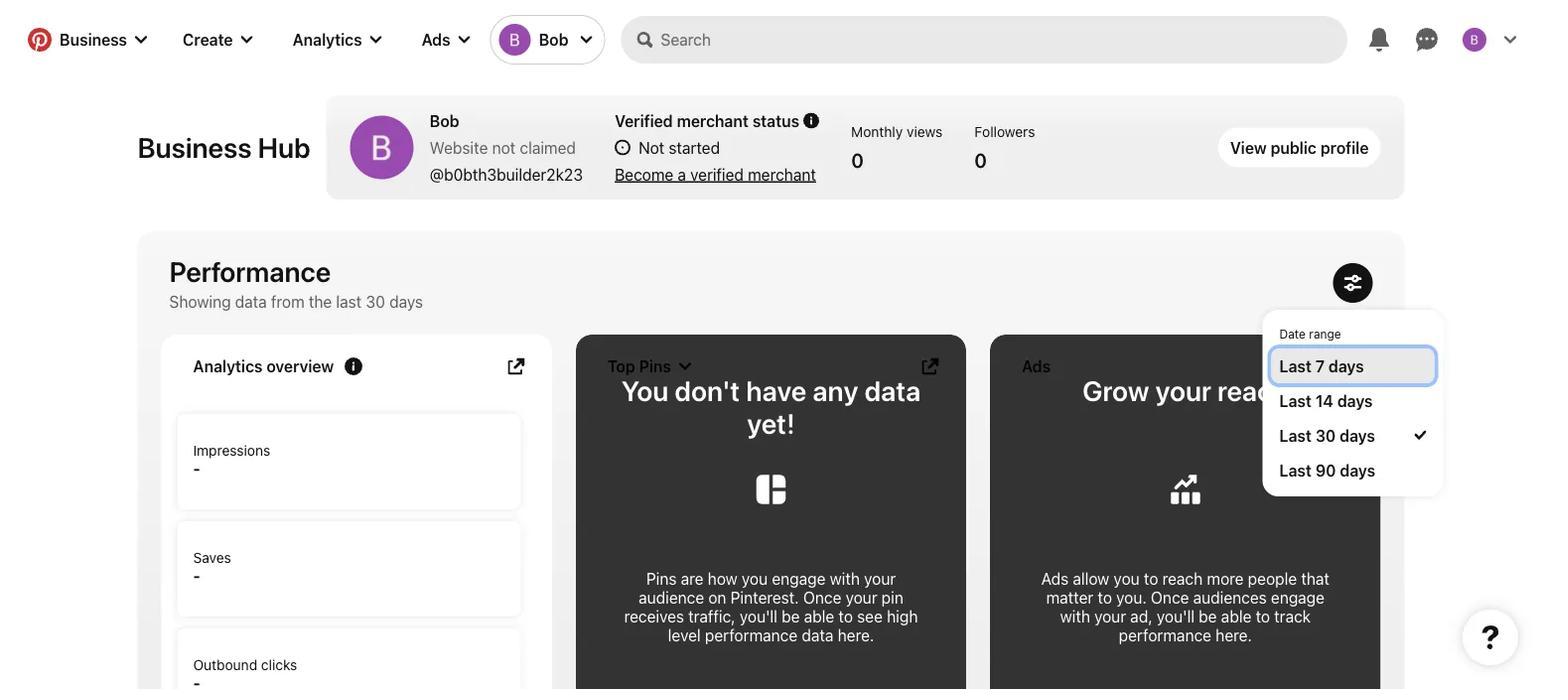 Task type: describe. For each thing, give the bounding box(es) containing it.
bob button
[[491, 16, 604, 64]]

join the verified merchant program to get a verified badge to display on your profile. element
[[804, 113, 820, 129]]

followers
[[975, 124, 1035, 140]]

performance for your
[[1119, 626, 1212, 645]]

able inside pins are how you engage with your audience on pinterest. once your pin receives traffic, you'll be able to see high level performance data here.
[[804, 607, 835, 626]]

last for last 14 days
[[1280, 391, 1312, 410]]

view
[[1230, 138, 1267, 157]]

pin
[[882, 588, 904, 607]]

analytics for analytics
[[293, 30, 362, 49]]

impressions
[[193, 442, 270, 459]]

high
[[887, 607, 918, 626]]

with inside pins are how you engage with your audience on pinterest. once your pin receives traffic, you'll be able to see high level performance data here.
[[830, 569, 860, 588]]

pinterest image
[[28, 28, 52, 52]]

view public profile
[[1230, 138, 1369, 157]]

14
[[1316, 391, 1334, 410]]

business badge dropdown menu button image
[[135, 34, 147, 46]]

last 90 days
[[1280, 461, 1376, 480]]

performance for don't
[[705, 626, 798, 645]]

range
[[1309, 327, 1341, 341]]

date range element
[[1272, 319, 1435, 488]]

last 30 days
[[1280, 426, 1375, 445]]

days for last 30 days
[[1340, 426, 1375, 445]]

date
[[1280, 327, 1306, 341]]

your right grow
[[1156, 374, 1212, 407]]

verified
[[615, 111, 673, 130]]

performance showing data from the last 30 days
[[169, 255, 423, 311]]

audiences
[[1193, 588, 1267, 607]]

monthly
[[851, 124, 903, 140]]

selected item image
[[1415, 430, 1427, 441]]

you
[[622, 374, 669, 407]]

analytics overview
[[193, 357, 334, 376]]

you inside pins are how you engage with your audience on pinterest. once your pin receives traffic, you'll be able to see high level performance data here.
[[742, 569, 768, 588]]

last for last 90 days
[[1280, 461, 1312, 480]]

traffic,
[[688, 607, 736, 626]]

analytics for analytics overview
[[193, 357, 263, 376]]

0 horizontal spatial bob image
[[350, 116, 414, 179]]

are
[[681, 569, 704, 588]]

level
[[668, 626, 701, 645]]

last for last 30 days
[[1280, 426, 1312, 445]]

track
[[1275, 607, 1311, 626]]

ads inside popup button
[[422, 30, 450, 49]]

clicks
[[261, 657, 297, 673]]

bob for bob
[[539, 30, 569, 49]]

ads button
[[406, 16, 486, 64]]

ads inside ads allow you to reach more people that matter to you. once audiences engage with your ad, you'll be able to track performance here.
[[1042, 569, 1069, 588]]

from
[[271, 292, 305, 311]]

last 7 days menu item
[[1272, 349, 1435, 383]]

days for last 7 days
[[1329, 357, 1364, 375]]

days for last 90 days
[[1340, 461, 1376, 480]]

2 horizontal spatial bob image
[[1463, 28, 1487, 52]]

to up the ad,
[[1144, 569, 1158, 588]]

website not claimed link
[[430, 138, 583, 157]]

data inside you don't have any data yet!
[[865, 374, 921, 407]]

with inside ads allow you to reach more people that matter to you. once audiences engage with your ad, you'll be able to track performance here.
[[1060, 607, 1090, 626]]

monthly views 0
[[851, 124, 943, 171]]

business button
[[16, 16, 159, 64]]

profile
[[1321, 138, 1369, 157]]

business for business
[[60, 30, 127, 49]]

pins are how you engage with your audience on pinterest. once your pin receives traffic, you'll be able to see high level performance data here.
[[624, 569, 918, 645]]

yet!
[[747, 407, 795, 440]]

become a verified merchant
[[615, 165, 816, 184]]

business hub
[[138, 131, 311, 164]]

on
[[708, 588, 726, 607]]

data inside the performance showing data from the last 30 days
[[235, 292, 267, 311]]

have
[[746, 374, 807, 407]]

7
[[1316, 357, 1325, 375]]

data inside pins are how you engage with your audience on pinterest. once your pin receives traffic, you'll be able to see high level performance data here.
[[802, 626, 834, 645]]

status
[[753, 111, 800, 130]]

website
[[430, 138, 488, 157]]

30 inside date range element
[[1316, 426, 1336, 445]]

you.
[[1116, 588, 1147, 607]]

matter
[[1046, 588, 1094, 607]]

once inside pins are how you engage with your audience on pinterest. once your pin receives traffic, you'll be able to see high level performance data here.
[[803, 588, 842, 607]]

engage inside ads allow you to reach more people that matter to you. once audiences engage with your ad, you'll be able to track performance here.
[[1271, 588, 1325, 607]]

b0bth3builder2k23
[[444, 165, 583, 184]]

become
[[615, 165, 674, 184]]

to left you.
[[1098, 588, 1112, 607]]

more
[[1207, 569, 1244, 588]]

last 7 days
[[1280, 357, 1364, 375]]

badge for merchants to show they can start the process of becoming a verified merchant on pinterest image
[[615, 140, 631, 155]]

public
[[1271, 138, 1317, 157]]

to left track
[[1256, 607, 1270, 626]]

1 vertical spatial ads
[[1022, 357, 1051, 376]]

@
[[430, 165, 444, 184]]

not
[[492, 138, 516, 157]]



Task type: vqa. For each thing, say whether or not it's contained in the screenshot.
1st THE -
yes



Task type: locate. For each thing, give the bounding box(es) containing it.
analytics inside popup button
[[293, 30, 362, 49]]

0 vertical spatial with
[[830, 569, 860, 588]]

2 horizontal spatial data
[[865, 374, 921, 407]]

you'll
[[740, 607, 778, 626], [1157, 607, 1195, 626]]

2 here. from the left
[[1216, 626, 1252, 645]]

outbound clicks
[[193, 657, 297, 673]]

2 vertical spatial ads
[[1042, 569, 1069, 588]]

bob inside button
[[539, 30, 569, 49]]

days right last
[[389, 292, 423, 311]]

last
[[336, 292, 362, 311]]

1 able from the left
[[804, 607, 835, 626]]

analytics button
[[277, 16, 398, 64]]

bob for bob website not claimed @ b0bth3builder2k23
[[430, 111, 459, 130]]

to inside pins are how you engage with your audience on pinterest. once your pin receives traffic, you'll be able to see high level performance data here.
[[839, 607, 853, 626]]

with
[[830, 569, 860, 588], [1060, 607, 1090, 626]]

bob left account switcher arrow icon
[[539, 30, 569, 49]]

pinterest.
[[731, 588, 799, 607]]

0 vertical spatial -
[[193, 459, 200, 477]]

0 horizontal spatial once
[[803, 588, 842, 607]]

0 horizontal spatial performance
[[705, 626, 798, 645]]

0
[[851, 148, 864, 171], [975, 148, 987, 171]]

reach down date
[[1218, 374, 1289, 407]]

0 horizontal spatial reach
[[1163, 569, 1203, 588]]

here. left high
[[838, 626, 874, 645]]

grow your reach
[[1083, 374, 1289, 407]]

to
[[1144, 569, 1158, 588], [1098, 588, 1112, 607], [839, 607, 853, 626], [1256, 607, 1270, 626]]

pins
[[646, 569, 677, 588]]

engage inside pins are how you engage with your audience on pinterest. once your pin receives traffic, you'll be able to see high level performance data here.
[[772, 569, 826, 588]]

0 horizontal spatial engage
[[772, 569, 826, 588]]

1 horizontal spatial here.
[[1216, 626, 1252, 645]]

last left 14
[[1280, 391, 1312, 410]]

Search text field
[[661, 16, 1348, 64]]

receives
[[624, 607, 684, 626]]

bob inside bob website not claimed @ b0bth3builder2k23
[[430, 111, 459, 130]]

verified
[[690, 165, 744, 184]]

0 horizontal spatial with
[[830, 569, 860, 588]]

0 down followers
[[975, 148, 987, 171]]

2 0 from the left
[[975, 148, 987, 171]]

here. inside ads allow you to reach more people that matter to you. once audiences engage with your ad, you'll be able to track performance here.
[[1216, 626, 1252, 645]]

0 horizontal spatial you'll
[[740, 607, 778, 626]]

reach inside ads allow you to reach more people that matter to you. once audiences engage with your ad, you'll be able to track performance here.
[[1163, 569, 1203, 588]]

data left "see"
[[802, 626, 834, 645]]

primary navigation header navigation
[[12, 4, 1530, 75]]

days up last 90 days
[[1340, 426, 1375, 445]]

last down last 14 days
[[1280, 426, 1312, 445]]

able inside ads allow you to reach more people that matter to you. once audiences engage with your ad, you'll be able to track performance here.
[[1221, 607, 1252, 626]]

with up "see"
[[830, 569, 860, 588]]

last 14 days
[[1280, 391, 1373, 410]]

become a verified merchant button
[[615, 165, 820, 184]]

views
[[907, 124, 943, 140]]

1 here. from the left
[[838, 626, 874, 645]]

days right the 7
[[1329, 357, 1364, 375]]

1 horizontal spatial business
[[138, 131, 252, 164]]

people
[[1248, 569, 1297, 588]]

any
[[813, 374, 859, 407]]

once inside ads allow you to reach more people that matter to you. once audiences engage with your ad, you'll be able to track performance here.
[[1151, 588, 1189, 607]]

engage right how
[[772, 569, 826, 588]]

bob image inside button
[[499, 24, 531, 56]]

not started
[[639, 138, 720, 157]]

0 vertical spatial business
[[60, 30, 127, 49]]

ads allow you to reach more people that matter to you. once audiences engage with your ad, you'll be able to track performance here.
[[1042, 569, 1330, 645]]

ads left grow
[[1022, 357, 1051, 376]]

0 horizontal spatial data
[[235, 292, 267, 311]]

0 horizontal spatial 30
[[366, 292, 385, 311]]

2 once from the left
[[1151, 588, 1189, 607]]

1 performance from the left
[[705, 626, 798, 645]]

outbound
[[193, 657, 257, 673]]

ads right analytics popup button
[[422, 30, 450, 49]]

be right on
[[782, 607, 800, 626]]

impressions - saves -
[[193, 442, 270, 585]]

1 vertical spatial bob
[[430, 111, 459, 130]]

1 horizontal spatial bob image
[[499, 24, 531, 56]]

0 vertical spatial analytics
[[293, 30, 362, 49]]

here.
[[838, 626, 874, 645], [1216, 626, 1252, 645]]

0 vertical spatial bob
[[539, 30, 569, 49]]

once right you.
[[1151, 588, 1189, 607]]

last left 90
[[1280, 461, 1312, 480]]

- up saves
[[193, 459, 200, 477]]

be
[[782, 607, 800, 626], [1199, 607, 1217, 626]]

1 horizontal spatial able
[[1221, 607, 1252, 626]]

saves
[[193, 549, 231, 566]]

1 horizontal spatial reach
[[1218, 374, 1289, 407]]

you'll right the ad,
[[1157, 607, 1195, 626]]

bob up the website
[[430, 111, 459, 130]]

30 right last
[[366, 292, 385, 311]]

overview
[[267, 357, 334, 376]]

1 horizontal spatial you
[[1114, 569, 1140, 588]]

1 horizontal spatial you'll
[[1157, 607, 1195, 626]]

how
[[708, 569, 738, 588]]

1 vertical spatial analytics
[[193, 357, 263, 376]]

your left pin
[[846, 588, 878, 607]]

you right allow
[[1114, 569, 1140, 588]]

1 horizontal spatial analytics
[[293, 30, 362, 49]]

0 vertical spatial data
[[235, 292, 267, 311]]

0 horizontal spatial analytics
[[193, 357, 263, 376]]

last inside last 7 days menu item
[[1280, 357, 1312, 375]]

days right 14
[[1338, 391, 1373, 410]]

engage right "audiences"
[[1271, 588, 1325, 607]]

1 vertical spatial business
[[138, 131, 252, 164]]

search icon image
[[637, 32, 653, 48]]

grow
[[1083, 374, 1150, 407]]

1 horizontal spatial data
[[802, 626, 834, 645]]

0 inside followers 0
[[975, 148, 987, 171]]

here. inside pins are how you engage with your audience on pinterest. once your pin receives traffic, you'll be able to see high level performance data here.
[[838, 626, 874, 645]]

your
[[1156, 374, 1212, 407], [864, 569, 896, 588], [846, 588, 878, 607], [1095, 607, 1126, 626]]

1 last from the top
[[1280, 357, 1312, 375]]

1 vertical spatial reach
[[1163, 569, 1203, 588]]

data
[[235, 292, 267, 311], [865, 374, 921, 407], [802, 626, 834, 645]]

view public profile link
[[1218, 128, 1381, 167]]

-
[[193, 459, 200, 477], [193, 566, 200, 585]]

bob website not claimed @ b0bth3builder2k23
[[430, 111, 583, 184]]

1 0 from the left
[[851, 148, 864, 171]]

1 vertical spatial merchant
[[748, 165, 816, 184]]

- up the outbound
[[193, 566, 200, 585]]

that
[[1301, 569, 1330, 588]]

0 vertical spatial reach
[[1218, 374, 1289, 407]]

here. down "audiences"
[[1216, 626, 1252, 645]]

business left hub
[[138, 131, 252, 164]]

0 horizontal spatial 0
[[851, 148, 864, 171]]

ads left allow
[[1042, 569, 1069, 588]]

days inside the performance showing data from the last 30 days
[[389, 292, 423, 311]]

started
[[669, 138, 720, 157]]

account switcher arrow icon image
[[580, 34, 592, 46]]

0 vertical spatial 30
[[366, 292, 385, 311]]

you inside ads allow you to reach more people that matter to you. once audiences engage with your ad, you'll be able to track performance here.
[[1114, 569, 1140, 588]]

business
[[60, 30, 127, 49], [138, 131, 252, 164]]

0 horizontal spatial bob
[[430, 111, 459, 130]]

you'll inside ads allow you to reach more people that matter to you. once audiences engage with your ad, you'll be able to track performance here.
[[1157, 607, 1195, 626]]

2 you'll from the left
[[1157, 607, 1195, 626]]

2 performance from the left
[[1119, 626, 1212, 645]]

hub
[[258, 131, 311, 164]]

30 inside the performance showing data from the last 30 days
[[366, 292, 385, 311]]

don't
[[675, 374, 740, 407]]

30 up 90
[[1316, 426, 1336, 445]]

reach
[[1218, 374, 1289, 407], [1163, 569, 1203, 588]]

1 vertical spatial data
[[865, 374, 921, 407]]

merchant
[[677, 111, 749, 130], [748, 165, 816, 184]]

allow
[[1073, 569, 1110, 588]]

to left "see"
[[839, 607, 853, 626]]

merchant down status
[[748, 165, 816, 184]]

0 horizontal spatial able
[[804, 607, 835, 626]]

your up "see"
[[864, 569, 896, 588]]

able down more
[[1221, 607, 1252, 626]]

1 horizontal spatial bob
[[539, 30, 569, 49]]

you right how
[[742, 569, 768, 588]]

1 be from the left
[[782, 607, 800, 626]]

1 horizontal spatial with
[[1060, 607, 1090, 626]]

1 vertical spatial -
[[193, 566, 200, 585]]

0 horizontal spatial you
[[742, 569, 768, 588]]

be inside ads allow you to reach more people that matter to you. once audiences engage with your ad, you'll be able to track performance here.
[[1199, 607, 1217, 626]]

2 you from the left
[[1114, 569, 1140, 588]]

0 horizontal spatial business
[[60, 30, 127, 49]]

your left the ad,
[[1095, 607, 1126, 626]]

create button
[[167, 16, 269, 64]]

business for business hub
[[138, 131, 252, 164]]

1 you from the left
[[742, 569, 768, 588]]

data down the performance
[[235, 292, 267, 311]]

be down more
[[1199, 607, 1217, 626]]

2 last from the top
[[1280, 391, 1312, 410]]

performance inside ads allow you to reach more people that matter to you. once audiences engage with your ad, you'll be able to track performance here.
[[1119, 626, 1212, 645]]

2 vertical spatial data
[[802, 626, 834, 645]]

information about the merchant's verification status image
[[804, 113, 820, 129]]

you don't have any data yet!
[[622, 374, 921, 440]]

with down allow
[[1060, 607, 1090, 626]]

last
[[1280, 357, 1312, 375], [1280, 391, 1312, 410], [1280, 426, 1312, 445], [1280, 461, 1312, 480]]

0 down monthly
[[851, 148, 864, 171]]

verified merchant status
[[615, 111, 800, 130]]

analytics
[[293, 30, 362, 49], [193, 357, 263, 376]]

performance down pinterest. on the bottom of the page
[[705, 626, 798, 645]]

be inside pins are how you engage with your audience on pinterest. once your pin receives traffic, you'll be able to see high level performance data here.
[[782, 607, 800, 626]]

claimed
[[520, 138, 576, 157]]

you'll right on
[[740, 607, 778, 626]]

ad,
[[1131, 607, 1153, 626]]

days right 90
[[1340, 461, 1376, 480]]

performance
[[169, 255, 331, 288]]

0 inside monthly views 0
[[851, 148, 864, 171]]

0 vertical spatial merchant
[[677, 111, 749, 130]]

2 able from the left
[[1221, 607, 1252, 626]]

not
[[639, 138, 665, 157]]

followers 0
[[975, 124, 1035, 171]]

able left "see"
[[804, 607, 835, 626]]

90
[[1316, 461, 1336, 480]]

ads
[[422, 30, 450, 49], [1022, 357, 1051, 376], [1042, 569, 1069, 588]]

business left business badge dropdown menu button image
[[60, 30, 127, 49]]

1 vertical spatial 30
[[1316, 426, 1336, 445]]

bob image
[[499, 24, 531, 56], [1463, 28, 1487, 52], [350, 116, 414, 179]]

engage
[[772, 569, 826, 588], [1271, 588, 1325, 607]]

0 horizontal spatial here.
[[838, 626, 874, 645]]

1 horizontal spatial 0
[[975, 148, 987, 171]]

performance down you.
[[1119, 626, 1212, 645]]

1 - from the top
[[193, 459, 200, 477]]

days inside last 7 days menu item
[[1329, 357, 1364, 375]]

1 horizontal spatial once
[[1151, 588, 1189, 607]]

once left "see"
[[803, 588, 842, 607]]

0 horizontal spatial be
[[782, 607, 800, 626]]

1 horizontal spatial 30
[[1316, 426, 1336, 445]]

1 horizontal spatial be
[[1199, 607, 1217, 626]]

2 be from the left
[[1199, 607, 1217, 626]]

merchant up the "started"
[[677, 111, 749, 130]]

showing
[[169, 292, 231, 311]]

1 you'll from the left
[[740, 607, 778, 626]]

days for last 14 days
[[1338, 391, 1373, 410]]

performance
[[705, 626, 798, 645], [1119, 626, 1212, 645]]

data right any
[[865, 374, 921, 407]]

you
[[742, 569, 768, 588], [1114, 569, 1140, 588]]

1 vertical spatial with
[[1060, 607, 1090, 626]]

2 - from the top
[[193, 566, 200, 585]]

1 horizontal spatial engage
[[1271, 588, 1325, 607]]

create
[[183, 30, 233, 49]]

last left the 7
[[1280, 357, 1312, 375]]

1 once from the left
[[803, 588, 842, 607]]

bob
[[539, 30, 569, 49], [430, 111, 459, 130]]

business inside business button
[[60, 30, 127, 49]]

date range
[[1280, 327, 1341, 341]]

reach left more
[[1163, 569, 1203, 588]]

audience
[[639, 588, 704, 607]]

a
[[678, 165, 686, 184]]

last for last 7 days
[[1280, 357, 1312, 375]]

days
[[389, 292, 423, 311], [1329, 357, 1364, 375], [1338, 391, 1373, 410], [1340, 426, 1375, 445], [1340, 461, 1376, 480]]

0 vertical spatial ads
[[422, 30, 450, 49]]

1 horizontal spatial performance
[[1119, 626, 1212, 645]]

see
[[857, 607, 883, 626]]

your inside ads allow you to reach more people that matter to you. once audiences engage with your ad, you'll be able to track performance here.
[[1095, 607, 1126, 626]]

you'll inside pins are how you engage with your audience on pinterest. once your pin receives traffic, you'll be able to see high level performance data here.
[[740, 607, 778, 626]]

performance inside pins are how you engage with your audience on pinterest. once your pin receives traffic, you'll be able to see high level performance data here.
[[705, 626, 798, 645]]

the
[[309, 292, 332, 311]]

4 last from the top
[[1280, 461, 1312, 480]]

3 last from the top
[[1280, 426, 1312, 445]]



